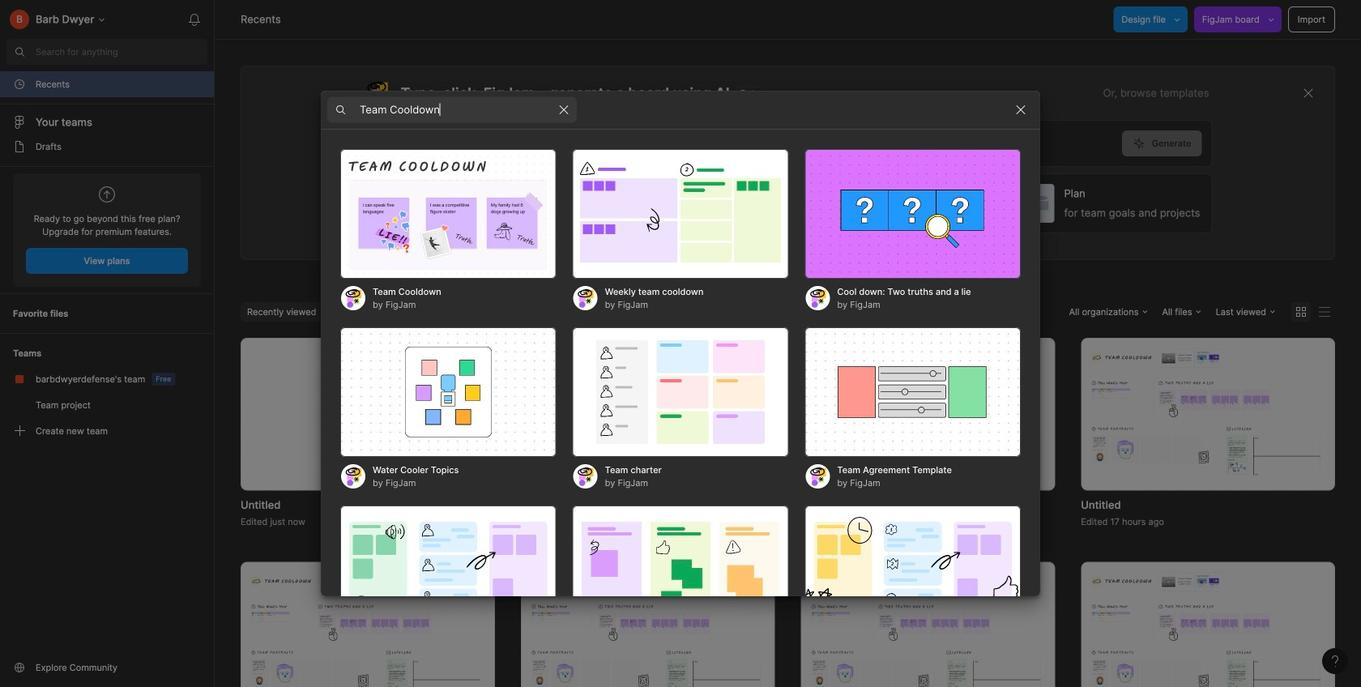 Task type: describe. For each thing, give the bounding box(es) containing it.
weekly team cooldown image
[[573, 149, 789, 279]]

team agreement template image
[[805, 327, 1021, 457]]

team weekly image
[[340, 506, 556, 635]]

search 32 image
[[6, 39, 32, 65]]

page 16 image
[[13, 140, 26, 153]]

team cooldown image
[[340, 149, 556, 279]]

team charter image
[[573, 327, 789, 457]]



Task type: vqa. For each thing, say whether or not it's contained in the screenshot.
2nd File Thumbnail
no



Task type: locate. For each thing, give the bounding box(es) containing it.
dialog
[[321, 90, 1041, 687]]

recent 16 image
[[13, 78, 26, 91]]

Ex: A weekly team meeting, starting with an ice breaker field
[[364, 121, 1122, 166]]

Search templates text field
[[360, 100, 551, 120]]

team stand up image
[[573, 506, 789, 635]]

Search for anything text field
[[36, 45, 207, 58]]

bell 32 image
[[182, 6, 207, 32]]

team meeting agenda image
[[805, 506, 1021, 635]]

community 16 image
[[13, 661, 26, 674]]

file thumbnail image
[[529, 348, 767, 480], [809, 348, 1047, 480], [1089, 348, 1327, 480], [249, 572, 487, 687], [529, 572, 767, 687], [809, 572, 1047, 687], [1089, 572, 1327, 687]]

cool down: two truths and a lie image
[[805, 149, 1021, 279]]

water cooler topics image
[[340, 327, 556, 457]]



